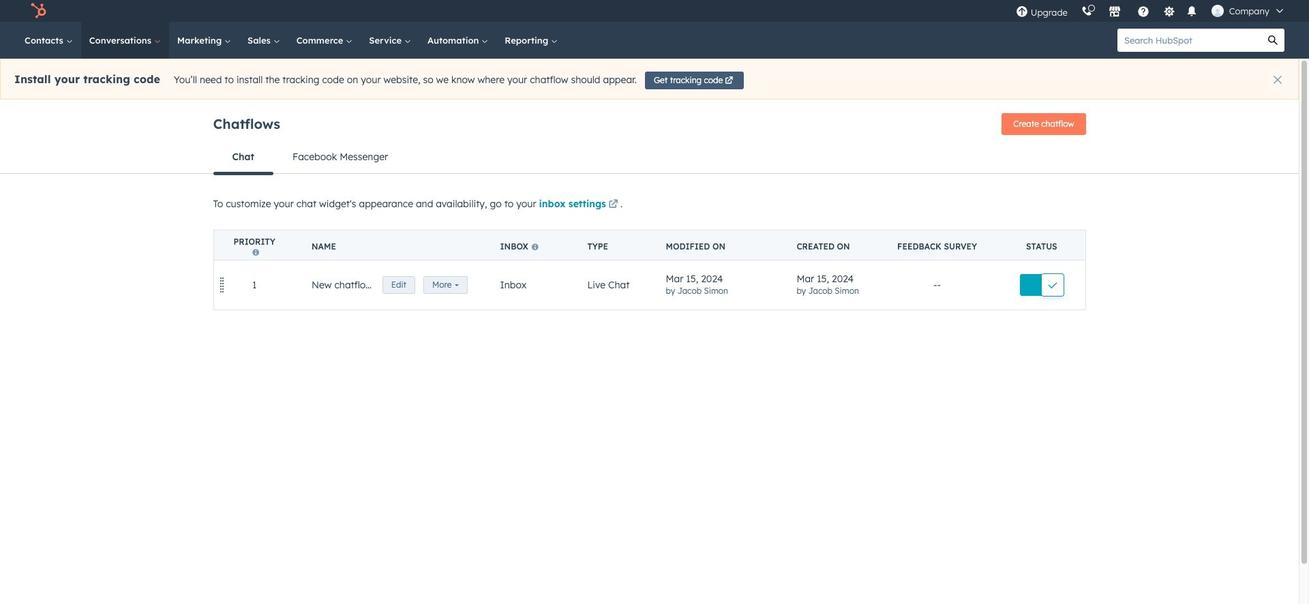 Task type: locate. For each thing, give the bounding box(es) containing it.
menu
[[1009, 0, 1293, 22]]

link opens in a new window image
[[609, 197, 618, 213], [609, 200, 618, 210]]

Search HubSpot search field
[[1118, 29, 1262, 52]]

2 link opens in a new window image from the top
[[609, 200, 618, 210]]

alert
[[0, 59, 1299, 100]]

navigation
[[213, 140, 1086, 175]]

1 link opens in a new window image from the top
[[609, 197, 618, 213]]

jacob simon image
[[1212, 5, 1224, 17]]

banner
[[213, 109, 1086, 140]]



Task type: vqa. For each thing, say whether or not it's contained in the screenshot.
banner
yes



Task type: describe. For each thing, give the bounding box(es) containing it.
marketplaces image
[[1109, 6, 1121, 18]]

close image
[[1274, 76, 1282, 84]]



